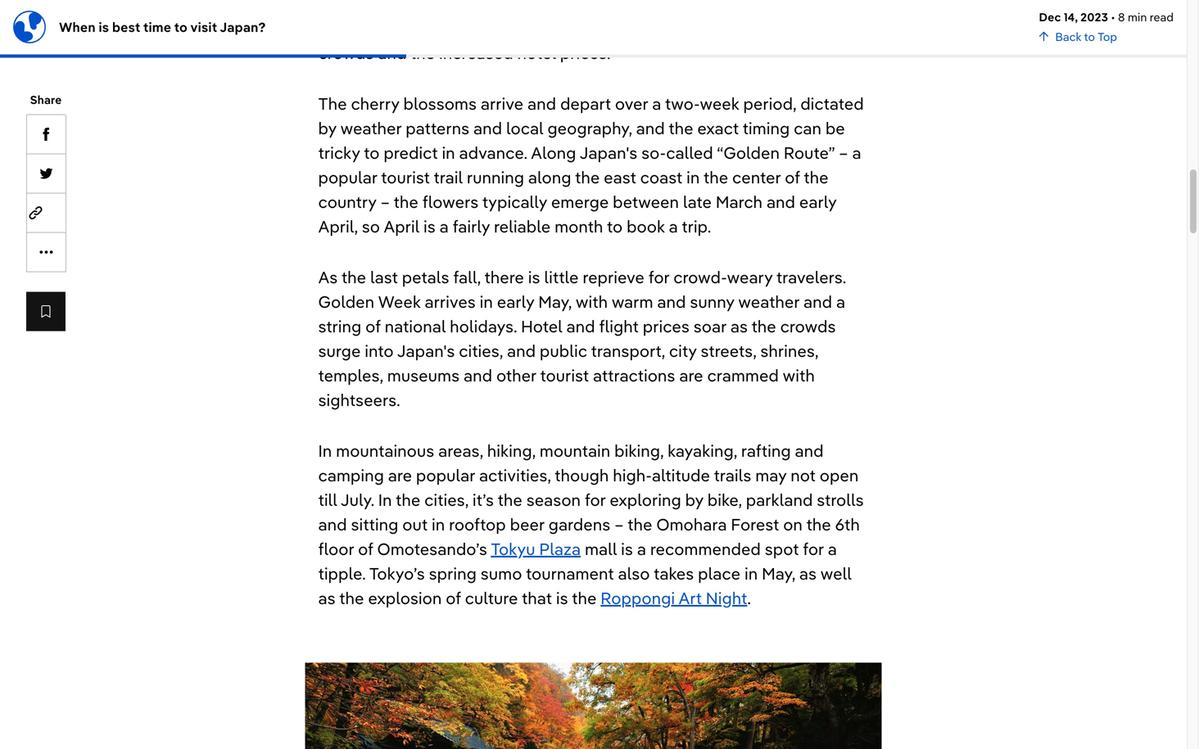 Task type: vqa. For each thing, say whether or not it's contained in the screenshot.
the bottommost '(autumn'
no



Task type: locate. For each thing, give the bounding box(es) containing it.
string
[[318, 316, 362, 337]]

till
[[318, 489, 337, 510]]

in
[[318, 440, 332, 461]]

travelers.
[[776, 267, 846, 287]]

6th
[[835, 514, 860, 535]]

0 vertical spatial are
[[679, 365, 703, 386]]

early
[[799, 191, 837, 212], [497, 291, 534, 312]]

crowds up shrines,
[[780, 316, 836, 337]]

of down "route"" at the top right of page
[[785, 167, 800, 187]]

1 vertical spatial cities,
[[424, 489, 469, 510]]

kayaking,
[[668, 440, 737, 461]]

a up up
[[370, 0, 379, 14]]

link to homepage image
[[13, 10, 46, 43]]

a down travelers.
[[836, 291, 846, 312]]

of down sitting
[[358, 538, 373, 559]]

with down reprieve
[[576, 291, 608, 312]]

trails
[[714, 465, 751, 486]]

emerge
[[551, 191, 609, 212]]

back to top button
[[1039, 25, 1117, 44]]

1 horizontal spatial may,
[[762, 563, 795, 584]]

month
[[555, 216, 603, 237]]

museums
[[387, 365, 460, 386]]

for right spot
[[803, 538, 824, 559]]

of down spring
[[446, 588, 461, 609]]

popular up up
[[383, 0, 442, 14]]

tourist down predict
[[381, 167, 430, 187]]

place
[[698, 563, 741, 584]]

of up into on the left top of page
[[366, 316, 381, 337]]

1 horizontal spatial tourist
[[540, 365, 589, 386]]

weather
[[340, 117, 402, 138], [738, 291, 800, 312]]

1 horizontal spatial weather
[[738, 291, 800, 312]]

in right out
[[432, 514, 445, 535]]

time inside this is a popular time to visit japan with good reason, but it's wise to weigh up the undeniable beauty against the drawback of the vast crowds and the increased hotel prices.
[[446, 0, 479, 14]]

are inside as the last petals fall, there is little reprieve for crowd-weary travelers. golden week arrives in early may, with warm and sunny weather and a string of national holidays. hotel and flight prices soar as the crowds surge into japan's cities, and public transport, city streets, shrines, temples, museums and other tourist attractions are crammed with sightseers.
[[679, 365, 703, 386]]

1 vertical spatial time
[[143, 19, 171, 35]]

called
[[666, 142, 713, 163]]

bike,
[[708, 489, 742, 510]]

cherry
[[351, 93, 399, 114]]

though
[[555, 465, 609, 486]]

for
[[649, 267, 670, 287], [585, 489, 606, 510], [803, 538, 824, 559]]

of down but
[[732, 17, 747, 38]]

omotesando's
[[377, 538, 487, 559]]

advance.
[[459, 142, 527, 163]]

of inside in mountainous areas, hiking, mountain biking, kayaking, rafting and camping are popular activities, though high-altitude trails may not open till july. in the cities, it's the season for exploring by bike, parkland strolls and sitting out in rooftop beer gardens – the omohara forest on the 6th floor of omotesando's
[[358, 538, 373, 559]]

1 horizontal spatial are
[[679, 365, 703, 386]]

and down "center"
[[767, 191, 795, 212]]

2 vertical spatial as
[[318, 588, 336, 609]]

the
[[391, 17, 416, 38], [624, 17, 649, 38], [750, 17, 775, 38], [410, 42, 435, 63], [669, 117, 693, 138], [575, 167, 600, 187], [704, 167, 728, 187], [804, 167, 829, 187], [394, 191, 418, 212], [341, 267, 366, 287], [752, 316, 776, 337], [396, 489, 420, 510], [498, 489, 522, 510], [628, 514, 652, 535], [806, 514, 831, 535], [339, 588, 364, 609], [572, 588, 597, 609]]

in up 'holidays.'
[[480, 291, 493, 312]]

the down it's
[[750, 17, 775, 38]]

a down "flowers" in the left of the page
[[440, 216, 449, 237]]

time
[[446, 0, 479, 14], [143, 19, 171, 35]]

running
[[467, 167, 524, 187]]

in up .
[[745, 563, 758, 584]]

popular inside this is a popular time to visit japan with good reason, but it's wise to weigh up the undeniable beauty against the drawback of the vast crowds and the increased hotel prices.
[[383, 0, 442, 14]]

be
[[826, 117, 845, 138]]

country
[[318, 191, 377, 212]]

weather down weary
[[738, 291, 800, 312]]

0 vertical spatial tourist
[[381, 167, 430, 187]]

is inside the cherry blossoms arrive and depart over a two-week period, dictated by weather patterns and local geography, and the exact timing can be tricky to predict in advance. along japan's so-called "golden route" – a popular tourist trail running along the east coast in the center of the country – the flowers typically emerge between late march and early april, so april is a fairly reliable month to book a trip.
[[424, 216, 436, 237]]

a up also
[[637, 538, 646, 559]]

0 vertical spatial early
[[799, 191, 837, 212]]

with up against on the top
[[587, 0, 619, 14]]

time up 'undeniable'
[[446, 0, 479, 14]]

1 horizontal spatial japan's
[[580, 142, 638, 163]]

are down city
[[679, 365, 703, 386]]

also
[[618, 563, 650, 584]]

weather down cherry
[[340, 117, 402, 138]]

a up well
[[828, 538, 837, 559]]

may, down little
[[538, 291, 572, 312]]

autumn color at takaragawa onsen osenkaku in autumn image
[[305, 663, 882, 750]]

1 vertical spatial for
[[585, 489, 606, 510]]

and up local on the top left
[[528, 93, 556, 114]]

0 vertical spatial as
[[731, 316, 748, 337]]

last
[[370, 267, 398, 287]]

spot
[[765, 538, 799, 559]]

1 vertical spatial japan's
[[397, 340, 455, 361]]

temples,
[[318, 365, 383, 386]]

is right this
[[354, 0, 366, 14]]

in inside in mountainous areas, hiking, mountain biking, kayaking, rafting and camping are popular activities, though high-altitude trails may not open till july. in the cities, it's the season for exploring by bike, parkland strolls and sitting out in rooftop beer gardens – the omohara forest on the 6th floor of omotesando's
[[432, 514, 445, 535]]

1 vertical spatial with
[[576, 291, 608, 312]]

0 horizontal spatial are
[[388, 465, 412, 486]]

warm
[[612, 291, 653, 312]]

tourist inside the cherry blossoms arrive and depart over a two-week period, dictated by weather patterns and local geography, and the exact timing can be tricky to predict in advance. along japan's so-called "golden route" – a popular tourist trail running along the east coast in the center of the country – the flowers typically emerge between late march and early april, so april is a fairly reliable month to book a trip.
[[381, 167, 430, 187]]

dec 14, 2023 • 8 min read
[[1039, 10, 1174, 24]]

visit left 'japan?'
[[190, 19, 217, 35]]

for up warm
[[649, 267, 670, 287]]

2 horizontal spatial –
[[839, 142, 848, 163]]

prices.
[[560, 42, 611, 63]]

tournament
[[526, 563, 614, 584]]

the right on
[[806, 514, 831, 535]]

and down up
[[378, 42, 407, 63]]

and up so-
[[636, 117, 665, 138]]

tourist down public
[[540, 365, 589, 386]]

streets,
[[701, 340, 757, 361]]

city
[[669, 340, 697, 361]]

hiking,
[[487, 440, 536, 461]]

0 horizontal spatial –
[[381, 191, 390, 212]]

between
[[613, 191, 679, 212]]

the down 'activities,'
[[498, 489, 522, 510]]

with down shrines,
[[783, 365, 815, 386]]

increased
[[439, 42, 513, 63]]

0 vertical spatial by
[[318, 117, 337, 138]]

2 horizontal spatial for
[[803, 538, 824, 559]]

hotel
[[517, 42, 556, 63]]

– up april
[[381, 191, 390, 212]]

1 horizontal spatial time
[[446, 0, 479, 14]]

early down there
[[497, 291, 534, 312]]

0 horizontal spatial crowds
[[318, 42, 374, 63]]

and up other
[[507, 340, 536, 361]]

2 vertical spatial for
[[803, 538, 824, 559]]

0 vertical spatial time
[[446, 0, 479, 14]]

.
[[747, 588, 751, 609]]

crowds inside as the last petals fall, there is little reprieve for crowd-weary travelers. golden week arrives in early may, with warm and sunny weather and a string of national holidays. hotel and flight prices soar as the crowds surge into japan's cities, and public transport, city streets, shrines, temples, museums and other tourist attractions are crammed with sightseers.
[[780, 316, 836, 337]]

0 horizontal spatial by
[[318, 117, 337, 138]]

of inside mall is a recommended spot for a tipple. tokyo's spring sumo tournament also takes place in may, as well as the explosion of culture that is the
[[446, 588, 461, 609]]

may, inside mall is a recommended spot for a tipple. tokyo's spring sumo tournament also takes place in may, as well as the explosion of culture that is the
[[762, 563, 795, 584]]

not
[[791, 465, 816, 486]]

the down two-
[[669, 117, 693, 138]]

0 horizontal spatial japan's
[[397, 340, 455, 361]]

rafting
[[741, 440, 791, 461]]

popular up country
[[318, 167, 377, 187]]

0 vertical spatial popular
[[383, 0, 442, 14]]

weather inside the cherry blossoms arrive and depart over a two-week period, dictated by weather patterns and local geography, and the exact timing can be tricky to predict in advance. along japan's so-called "golden route" – a popular tourist trail running along the east coast in the center of the country – the flowers typically emerge between late march and early april, so april is a fairly reliable month to book a trip.
[[340, 117, 402, 138]]

cities, down 'holidays.'
[[459, 340, 503, 361]]

0 vertical spatial crowds
[[318, 42, 374, 63]]

dictated
[[801, 93, 864, 114]]

1 vertical spatial tourist
[[540, 365, 589, 386]]

to right wise
[[819, 0, 835, 14]]

japan's up east on the right top of the page
[[580, 142, 638, 163]]

flowers
[[422, 191, 479, 212]]

0 vertical spatial weather
[[340, 117, 402, 138]]

– up mall at bottom
[[614, 514, 624, 535]]

out
[[402, 514, 428, 535]]

1 vertical spatial early
[[497, 291, 534, 312]]

– down be in the top right of the page
[[839, 142, 848, 163]]

to right tricky
[[364, 142, 380, 163]]

as down tipple.
[[318, 588, 336, 609]]

as
[[731, 316, 748, 337], [799, 563, 817, 584], [318, 588, 336, 609]]

0 horizontal spatial for
[[585, 489, 606, 510]]

1 horizontal spatial visit
[[502, 0, 533, 14]]

golden
[[318, 291, 374, 312]]

1 vertical spatial as
[[799, 563, 817, 584]]

the down tipple.
[[339, 588, 364, 609]]

of
[[732, 17, 747, 38], [785, 167, 800, 187], [366, 316, 381, 337], [358, 538, 373, 559], [446, 588, 461, 609]]

as left well
[[799, 563, 817, 584]]

popular down the areas, in the bottom left of the page
[[416, 465, 475, 486]]

by up 'omohara'
[[685, 489, 704, 510]]

spring
[[429, 563, 477, 584]]

for inside as the last petals fall, there is little reprieve for crowd-weary travelers. golden week arrives in early may, with warm and sunny weather and a string of national holidays. hotel and flight prices soar as the crowds surge into japan's cities, and public transport, city streets, shrines, temples, museums and other tourist attractions are crammed with sightseers.
[[649, 267, 670, 287]]

to left top
[[1084, 29, 1095, 43]]

1 vertical spatial popular
[[318, 167, 377, 187]]

may,
[[538, 291, 572, 312], [762, 563, 795, 584]]

with
[[587, 0, 619, 14], [576, 291, 608, 312], [783, 365, 815, 386]]

0 vertical spatial japan's
[[580, 142, 638, 163]]

week
[[700, 93, 739, 114]]

a
[[370, 0, 379, 14], [652, 93, 661, 114], [852, 142, 861, 163], [440, 216, 449, 237], [669, 216, 678, 237], [836, 291, 846, 312], [637, 538, 646, 559], [828, 538, 837, 559]]

and inside this is a popular time to visit japan with good reason, but it's wise to weigh up the undeniable beauty against the drawback of the vast crowds and the increased hotel prices.
[[378, 42, 407, 63]]

up
[[368, 17, 387, 38]]

1 horizontal spatial by
[[685, 489, 704, 510]]

april
[[384, 216, 420, 237]]

a right "route"" at the top right of page
[[852, 142, 861, 163]]

1 horizontal spatial early
[[799, 191, 837, 212]]

and down travelers.
[[804, 291, 832, 312]]

share to twitter image
[[40, 167, 53, 180]]

open
[[820, 465, 859, 486]]

altitude
[[652, 465, 710, 486]]

predict
[[384, 142, 438, 163]]

as up streets,
[[731, 316, 748, 337]]

0 horizontal spatial visit
[[190, 19, 217, 35]]

best
[[112, 19, 140, 35]]

japan's up museums
[[397, 340, 455, 361]]

visit up 'beauty'
[[502, 0, 533, 14]]

crowds
[[318, 42, 374, 63], [780, 316, 836, 337]]

and up floor
[[318, 514, 347, 535]]

early down "route"" at the top right of page
[[799, 191, 837, 212]]

0 horizontal spatial weather
[[340, 117, 402, 138]]

by down the
[[318, 117, 337, 138]]

center
[[732, 167, 781, 187]]

crowds down weigh
[[318, 42, 374, 63]]

is right april
[[424, 216, 436, 237]]

1 horizontal spatial as
[[731, 316, 748, 337]]

is left little
[[528, 267, 540, 287]]

along
[[528, 167, 571, 187]]

1 vertical spatial may,
[[762, 563, 795, 584]]

crammed
[[707, 365, 779, 386]]

early inside the cherry blossoms arrive and depart over a two-week period, dictated by weather patterns and local geography, and the exact timing can be tricky to predict in advance. along japan's so-called "golden route" – a popular tourist trail running along the east coast in the center of the country – the flowers typically emerge between late march and early april, so april is a fairly reliable month to book a trip.
[[799, 191, 837, 212]]

1 vertical spatial crowds
[[780, 316, 836, 337]]

for down though
[[585, 489, 606, 510]]

cities, inside in mountainous areas, hiking, mountain biking, kayaking, rafting and camping are popular activities, though high-altitude trails may not open till july. in the cities, it's the season for exploring by bike, parkland strolls and sitting out in rooftop beer gardens – the omohara forest on the 6th floor of omotesando's
[[424, 489, 469, 510]]

of inside as the last petals fall, there is little reprieve for crowd-weary travelers. golden week arrives in early may, with warm and sunny weather and a string of national holidays. hotel and flight prices soar as the crowds surge into japan's cities, and public transport, city streets, shrines, temples, museums and other tourist attractions are crammed with sightseers.
[[366, 316, 381, 337]]

0 vertical spatial visit
[[502, 0, 533, 14]]

– inside in mountainous areas, hiking, mountain biking, kayaking, rafting and camping are popular activities, though high-altitude trails may not open till july. in the cities, it's the season for exploring by bike, parkland strolls and sitting out in rooftop beer gardens – the omohara forest on the 6th floor of omotesando's
[[614, 514, 624, 535]]

1 vertical spatial are
[[388, 465, 412, 486]]

the up april
[[394, 191, 418, 212]]

the up late
[[704, 167, 728, 187]]

tokyu plaza link
[[491, 538, 581, 559]]

well
[[821, 563, 852, 584]]

tourist
[[381, 167, 430, 187], [540, 365, 589, 386]]

0 vertical spatial may,
[[538, 291, 572, 312]]

the up shrines,
[[752, 316, 776, 337]]

0 vertical spatial with
[[587, 0, 619, 14]]

time right best
[[143, 19, 171, 35]]

0 vertical spatial for
[[649, 267, 670, 287]]

0 horizontal spatial may,
[[538, 291, 572, 312]]

1 horizontal spatial for
[[649, 267, 670, 287]]

there
[[484, 267, 524, 287]]

0 vertical spatial cities,
[[459, 340, 503, 361]]

takes
[[654, 563, 694, 584]]

2 vertical spatial popular
[[416, 465, 475, 486]]

two-
[[665, 93, 700, 114]]

1 horizontal spatial –
[[614, 514, 624, 535]]

activities,
[[479, 465, 551, 486]]

the up golden
[[341, 267, 366, 287]]

are down mountainous
[[388, 465, 412, 486]]

march
[[716, 191, 763, 212]]

to right best
[[174, 19, 188, 35]]

1 vertical spatial weather
[[738, 291, 800, 312]]

the up out
[[396, 489, 420, 510]]

cities, left the it's
[[424, 489, 469, 510]]

tipple.
[[318, 563, 366, 584]]

biking,
[[615, 440, 664, 461]]

as the last petals fall, there is little reprieve for crowd-weary travelers. golden week arrives in early may, with warm and sunny weather and a string of national holidays. hotel and flight prices soar as the crowds surge into japan's cities, and public transport, city streets, shrines, temples, museums and other tourist attractions are crammed with sightseers.
[[318, 267, 846, 410]]

2 vertical spatial –
[[614, 514, 624, 535]]

in
[[442, 142, 455, 163], [687, 167, 700, 187], [480, 291, 493, 312], [432, 514, 445, 535], [745, 563, 758, 584]]

1 horizontal spatial crowds
[[780, 316, 836, 337]]

prices
[[643, 316, 690, 337]]

for inside in mountainous areas, hiking, mountain biking, kayaking, rafting and camping are popular activities, though high-altitude trails may not open till july. in the cities, it's the season for exploring by bike, parkland strolls and sitting out in rooftop beer gardens – the omohara forest on the 6th floor of omotesando's
[[585, 489, 606, 510]]

1 vertical spatial by
[[685, 489, 704, 510]]

0 horizontal spatial tourist
[[381, 167, 430, 187]]

sunny
[[690, 291, 735, 312]]

0 horizontal spatial early
[[497, 291, 534, 312]]

reliable
[[494, 216, 551, 237]]

and
[[378, 42, 407, 63], [528, 93, 556, 114], [474, 117, 502, 138], [636, 117, 665, 138], [767, 191, 795, 212], [657, 291, 686, 312], [804, 291, 832, 312], [566, 316, 595, 337], [507, 340, 536, 361], [464, 365, 492, 386], [795, 440, 824, 461], [318, 514, 347, 535]]

on
[[783, 514, 803, 535]]

depart
[[560, 93, 611, 114]]

may, down spot
[[762, 563, 795, 584]]



Task type: describe. For each thing, give the bounding box(es) containing it.
typically
[[482, 191, 547, 212]]

this is a popular time to visit japan with good reason, but it's wise to weigh up the undeniable beauty against the drawback of the vast crowds and the increased hotel prices.
[[318, 0, 835, 63]]

weigh
[[318, 17, 364, 38]]

cities, inside as the last petals fall, there is little reprieve for crowd-weary travelers. golden week arrives in early may, with warm and sunny weather and a string of national holidays. hotel and flight prices soar as the crowds surge into japan's cities, and public transport, city streets, shrines, temples, museums and other tourist attractions are crammed with sightseers.
[[459, 340, 503, 361]]

tourist inside as the last petals fall, there is little reprieve for crowd-weary travelers. golden week arrives in early may, with warm and sunny weather and a string of national holidays. hotel and flight prices soar as the crowds surge into japan's cities, and public transport, city streets, shrines, temples, museums and other tourist attractions are crammed with sightseers.
[[540, 365, 589, 386]]

route"
[[784, 142, 835, 163]]

july. in
[[341, 489, 392, 510]]

parkland
[[746, 489, 813, 510]]

to inside back to top button
[[1084, 29, 1095, 43]]

the up the emerge
[[575, 167, 600, 187]]

2 vertical spatial with
[[783, 365, 815, 386]]

blossoms
[[403, 93, 477, 114]]

0 vertical spatial –
[[839, 142, 848, 163]]

tricky
[[318, 142, 360, 163]]

this
[[318, 0, 350, 14]]

other
[[496, 365, 536, 386]]

sightseers.
[[318, 389, 400, 410]]

early inside as the last petals fall, there is little reprieve for crowd-weary travelers. golden week arrives in early may, with warm and sunny weather and a string of national holidays. hotel and flight prices soar as the crowds surge into japan's cities, and public transport, city streets, shrines, temples, museums and other tourist attractions are crammed with sightseers.
[[497, 291, 534, 312]]

season
[[526, 489, 581, 510]]

is inside this is a popular time to visit japan with good reason, but it's wise to weigh up the undeniable beauty against the drawback of the vast crowds and the increased hotel prices.
[[354, 0, 366, 14]]

and up "prices"
[[657, 291, 686, 312]]

can
[[794, 117, 822, 138]]

as inside as the last petals fall, there is little reprieve for crowd-weary travelers. golden week arrives in early may, with warm and sunny weather and a string of national holidays. hotel and flight prices soar as the crowds surge into japan's cities, and public transport, city streets, shrines, temples, museums and other tourist attractions are crammed with sightseers.
[[731, 316, 748, 337]]

trip.
[[682, 216, 711, 237]]

crowds inside this is a popular time to visit japan with good reason, but it's wise to weigh up the undeniable beauty against the drawback of the vast crowds and the increased hotel prices.
[[318, 42, 374, 63]]

trail
[[434, 167, 463, 187]]

along
[[531, 142, 576, 163]]

of inside the cherry blossoms arrive and depart over a two-week period, dictated by weather patterns and local geography, and the exact timing can be tricky to predict in advance. along japan's so-called "golden route" – a popular tourist trail running along the east coast in the center of the country – the flowers typically emerge between late march and early april, so april is a fairly reliable month to book a trip.
[[785, 167, 800, 187]]

"golden
[[717, 142, 780, 163]]

rooftop
[[449, 514, 506, 535]]

and up public
[[566, 316, 595, 337]]

mountainous
[[336, 440, 434, 461]]

surge
[[318, 340, 361, 361]]

wise
[[781, 0, 816, 14]]

when
[[59, 19, 96, 35]]

good
[[623, 0, 663, 14]]

by inside the cherry blossoms arrive and depart over a two-week period, dictated by weather patterns and local geography, and the exact timing can be tricky to predict in advance. along japan's so-called "golden route" – a popular tourist trail running along the east coast in the center of the country – the flowers typically emerge between late march and early april, so april is a fairly reliable month to book a trip.
[[318, 117, 337, 138]]

and up advance.
[[474, 117, 502, 138]]

timing
[[743, 117, 790, 138]]

the down "route"" at the top right of page
[[804, 167, 829, 187]]

and left other
[[464, 365, 492, 386]]

top
[[1098, 29, 1117, 43]]

holidays.
[[450, 316, 517, 337]]

more options image
[[40, 246, 53, 259]]

national
[[385, 316, 446, 337]]

forest
[[731, 514, 779, 535]]

in up trail
[[442, 142, 455, 163]]

the down good
[[624, 17, 649, 38]]

for inside mall is a recommended spot for a tipple. tokyo's spring sumo tournament also takes place in may, as well as the explosion of culture that is the
[[803, 538, 824, 559]]

to up 'undeniable'
[[483, 0, 498, 14]]

high-
[[613, 465, 652, 486]]

into
[[365, 340, 394, 361]]

with inside this is a popular time to visit japan with good reason, but it's wise to weigh up the undeniable beauty against the drawback of the vast crowds and the increased hotel prices.
[[587, 0, 619, 14]]

geography,
[[548, 117, 632, 138]]

roppongi art night link
[[601, 588, 747, 609]]

attractions
[[593, 365, 675, 386]]

the down tournament
[[572, 588, 597, 609]]

a inside this is a popular time to visit japan with good reason, but it's wise to weigh up the undeniable beauty against the drawback of the vast crowds and the increased hotel prices.
[[370, 0, 379, 14]]

art
[[679, 588, 702, 609]]

mall is a recommended spot for a tipple. tokyo's spring sumo tournament also takes place in may, as well as the explosion of culture that is the
[[318, 538, 852, 609]]

local
[[506, 117, 544, 138]]

to left book
[[607, 216, 623, 237]]

of inside this is a popular time to visit japan with good reason, but it's wise to weigh up the undeniable beauty against the drawback of the vast crowds and the increased hotel prices.
[[732, 17, 747, 38]]

patterns
[[406, 117, 470, 138]]

in down called
[[687, 167, 700, 187]]

1 vertical spatial –
[[381, 191, 390, 212]]

0 horizontal spatial time
[[143, 19, 171, 35]]

dec
[[1039, 10, 1061, 24]]

visit inside this is a popular time to visit japan with good reason, but it's wise to weigh up the undeniable beauty against the drawback of the vast crowds and the increased hotel prices.
[[502, 0, 533, 14]]

in inside mall is a recommended spot for a tipple. tokyo's spring sumo tournament also takes place in may, as well as the explosion of culture that is the
[[745, 563, 758, 584]]

popular inside in mountainous areas, hiking, mountain biking, kayaking, rafting and camping are popular activities, though high-altitude trails may not open till july. in the cities, it's the season for exploring by bike, parkland strolls and sitting out in rooftop beer gardens – the omohara forest on the 6th floor of omotesando's
[[416, 465, 475, 486]]

1 vertical spatial visit
[[190, 19, 217, 35]]

the right up
[[391, 17, 416, 38]]

when is best time to visit japan?
[[59, 19, 266, 35]]

vast
[[779, 17, 811, 38]]

exploring
[[610, 489, 681, 510]]

camping
[[318, 465, 384, 486]]

a left trip.
[[669, 216, 678, 237]]

the down 'undeniable'
[[410, 42, 435, 63]]

0 horizontal spatial as
[[318, 588, 336, 609]]

a inside as the last petals fall, there is little reprieve for crowd-weary travelers. golden week arrives in early may, with warm and sunny weather and a string of national holidays. hotel and flight prices soar as the crowds surge into japan's cities, and public transport, city streets, shrines, temples, museums and other tourist attractions are crammed with sightseers.
[[836, 291, 846, 312]]

so
[[362, 216, 380, 237]]

2023
[[1081, 10, 1108, 24]]

explosion
[[368, 588, 442, 609]]

book
[[627, 216, 665, 237]]

soar
[[694, 316, 727, 337]]

popular inside the cherry blossoms arrive and depart over a two-week period, dictated by weather patterns and local geography, and the exact timing can be tricky to predict in advance. along japan's so-called "golden route" – a popular tourist trail running along the east coast in the center of the country – the flowers typically emerge between late march and early april, so april is a fairly reliable month to book a trip.
[[318, 167, 377, 187]]

tokyu plaza
[[491, 538, 581, 559]]

sumo
[[481, 563, 522, 584]]

is right that
[[556, 588, 568, 609]]

weather inside as the last petals fall, there is little reprieve for crowd-weary travelers. golden week arrives in early may, with warm and sunny weather and a string of national holidays. hotel and flight prices soar as the crowds surge into japan's cities, and public transport, city streets, shrines, temples, museums and other tourist attractions are crammed with sightseers.
[[738, 291, 800, 312]]

2 horizontal spatial as
[[799, 563, 817, 584]]

share to facebook image
[[40, 128, 53, 141]]

the cherry blossoms arrive and depart over a two-week period, dictated by weather patterns and local geography, and the exact timing can be tricky to predict in advance. along japan's so-called "golden route" – a popular tourist trail running along the east coast in the center of the country – the flowers typically emerge between late march and early april, so april is a fairly reliable month to book a trip.
[[318, 93, 864, 237]]

a right the over
[[652, 93, 661, 114]]

exact
[[697, 117, 739, 138]]

but
[[726, 0, 752, 14]]

in mountainous areas, hiking, mountain biking, kayaking, rafting and camping are popular activities, though high-altitude trails may not open till july. in the cities, it's the season for exploring by bike, parkland strolls and sitting out in rooftop beer gardens – the omohara forest on the 6th floor of omotesando's
[[318, 440, 864, 559]]

is up also
[[621, 538, 633, 559]]

tokyu
[[491, 538, 535, 559]]

petals
[[402, 267, 449, 287]]

japan's inside as the last petals fall, there is little reprieve for crowd-weary travelers. golden week arrives in early may, with warm and sunny weather and a string of national holidays. hotel and flight prices soar as the crowds surge into japan's cities, and public transport, city streets, shrines, temples, museums and other tourist attractions are crammed with sightseers.
[[397, 340, 455, 361]]

it's
[[756, 0, 777, 14]]

weary
[[727, 267, 773, 287]]

is inside as the last petals fall, there is little reprieve for crowd-weary travelers. golden week arrives in early may, with warm and sunny weather and a string of national holidays. hotel and flight prices soar as the crowds surge into japan's cities, and public transport, city streets, shrines, temples, museums and other tourist attractions are crammed with sightseers.
[[528, 267, 540, 287]]

and up the not
[[795, 440, 824, 461]]

in inside as the last petals fall, there is little reprieve for crowd-weary travelers. golden week arrives in early may, with warm and sunny weather and a string of national holidays. hotel and flight prices soar as the crowds surge into japan's cities, and public transport, city streets, shrines, temples, museums and other tourist attractions are crammed with sightseers.
[[480, 291, 493, 312]]

drawback
[[653, 17, 728, 38]]

by inside in mountainous areas, hiking, mountain biking, kayaking, rafting and camping are popular activities, though high-altitude trails may not open till july. in the cities, it's the season for exploring by bike, parkland strolls and sitting out in rooftop beer gardens – the omohara forest on the 6th floor of omotesando's
[[685, 489, 704, 510]]

•
[[1111, 10, 1115, 24]]

recommended
[[650, 538, 761, 559]]

omohara
[[656, 514, 727, 535]]

strolls
[[817, 489, 864, 510]]

culture
[[465, 588, 518, 609]]

arrive
[[481, 93, 524, 114]]

is left best
[[99, 19, 109, 35]]

april,
[[318, 216, 358, 237]]

are inside in mountainous areas, hiking, mountain biking, kayaking, rafting and camping are popular activities, though high-altitude trails may not open till july. in the cities, it's the season for exploring by bike, parkland strolls and sitting out in rooftop beer gardens – the omohara forest on the 6th floor of omotesando's
[[388, 465, 412, 486]]

east
[[604, 167, 636, 187]]

so-
[[642, 142, 666, 163]]

the down exploring
[[628, 514, 652, 535]]

areas,
[[438, 440, 483, 461]]

may, inside as the last petals fall, there is little reprieve for crowd-weary travelers. golden week arrives in early may, with warm and sunny weather and a string of national holidays. hotel and flight prices soar as the crowds surge into japan's cities, and public transport, city streets, shrines, temples, museums and other tourist attractions are crammed with sightseers.
[[538, 291, 572, 312]]

sitting
[[351, 514, 398, 535]]

hotel
[[521, 316, 562, 337]]

coast
[[640, 167, 683, 187]]

japan?
[[220, 19, 266, 35]]

roppongi art night .
[[601, 588, 751, 609]]

japan's inside the cherry blossoms arrive and depart over a two-week period, dictated by weather patterns and local geography, and the exact timing can be tricky to predict in advance. along japan's so-called "golden route" – a popular tourist trail running along the east coast in the center of the country – the flowers typically emerge between late march and early april, so april is a fairly reliable month to book a trip.
[[580, 142, 638, 163]]



